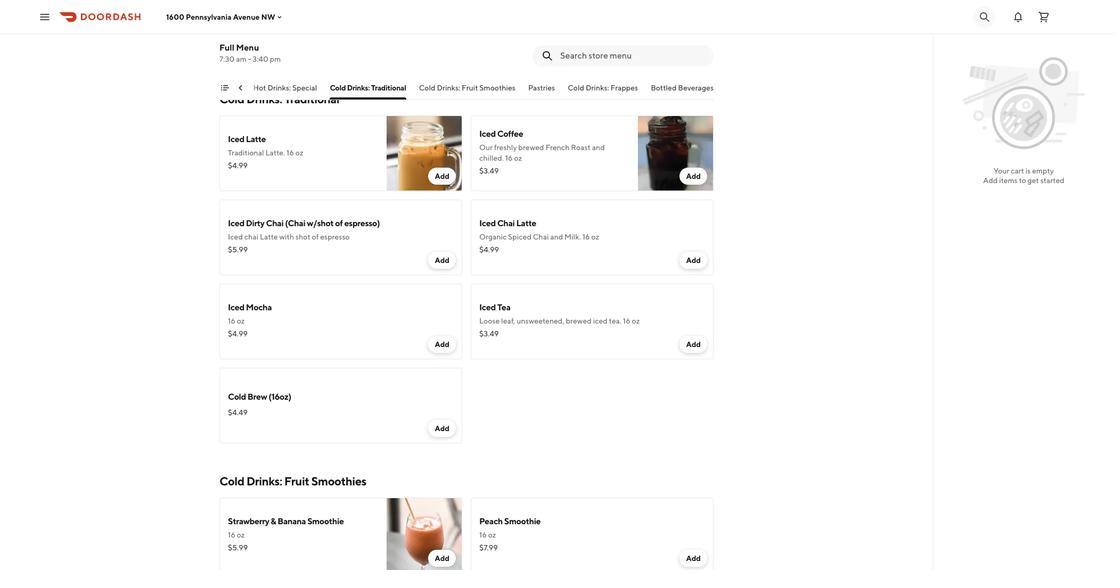 Task type: locate. For each thing, give the bounding box(es) containing it.
delight
[[266, 19, 290, 27]]

show menu categories image
[[221, 84, 229, 92]]

0 horizontal spatial smoothies
[[311, 475, 367, 489]]

1 horizontal spatial traditional
[[284, 92, 339, 106]]

smoothies inside button
[[480, 84, 516, 92]]

latte up latte. on the top of page
[[246, 134, 266, 144]]

1 vertical spatial brewed
[[566, 317, 592, 326]]

16 inside iced coffee our freshly brewed  french roast and chilled. 16 oz $3.49
[[505, 154, 513, 163]]

pennsylvania
[[186, 13, 232, 21]]

iced for chai
[[228, 218, 245, 229]]

latte up spiced
[[516, 218, 536, 229]]

1 vertical spatial fruit
[[284, 475, 309, 489]]

cold drinks: frappes
[[568, 84, 638, 92]]

iced inside iced chai latte organic spiced chai and milk. 16 oz $4.99 add
[[480, 218, 496, 229]]

1 vertical spatial cold drinks: fruit smoothies
[[220, 475, 367, 489]]

nw
[[261, 13, 275, 21]]

mocha inside iced mocha 16 oz $4.99 add
[[246, 303, 272, 313]]

$4.99 inside iced chai latte organic spiced chai and milk. 16 oz $4.99 add
[[480, 246, 499, 254]]

mocha inside blackberry  mocha blackberry delight of espresso and hot chocolate! 16 oz $5.99
[[270, 4, 296, 14]]

add inside iced mocha 16 oz $4.99 add
[[435, 340, 450, 349]]

$3.49 down 'loose'
[[480, 330, 499, 338]]

0 vertical spatial and
[[332, 19, 345, 27]]

2 vertical spatial and
[[551, 233, 563, 241]]

16 inside peach smoothie 16 oz $7.99 add
[[480, 531, 487, 540]]

french
[[546, 143, 570, 152]]

mocha for blackberry
[[270, 4, 296, 14]]

loose
[[480, 317, 500, 326]]

1 vertical spatial latte
[[516, 218, 536, 229]]

strawberry & banana smoothie 16 oz $5.99
[[228, 517, 344, 553]]

oz inside iced latte traditional latte. 16 oz $4.99
[[296, 149, 304, 157]]

and inside blackberry  mocha blackberry delight of espresso and hot chocolate! 16 oz $5.99
[[332, 19, 345, 27]]

add inside iced tea loose leaf, unsweetened, brewed iced tea. 16 oz $3.49 add
[[686, 340, 701, 349]]

0 horizontal spatial brewed
[[519, 143, 544, 152]]

blackberry
[[228, 4, 268, 14], [228, 19, 265, 27]]

16
[[398, 19, 406, 27], [287, 149, 294, 157], [505, 154, 513, 163], [583, 233, 590, 241], [228, 317, 235, 326], [623, 317, 631, 326], [228, 531, 235, 540], [480, 531, 487, 540]]

1 blackberry from the top
[[228, 4, 268, 14]]

banana
[[278, 517, 306, 527]]

smoothie right peach
[[504, 517, 541, 527]]

3 $5.99 from the top
[[228, 544, 248, 553]]

scroll menu navigation left image
[[237, 84, 245, 92]]

smoothie inside peach smoothie 16 oz $7.99 add
[[504, 517, 541, 527]]

frappes
[[611, 84, 638, 92]]

of right shot
[[312, 233, 319, 241]]

hot drinks: special button
[[253, 83, 317, 100]]

$5.99
[[228, 31, 248, 40], [228, 246, 248, 254], [228, 544, 248, 553]]

2 horizontal spatial chai
[[533, 233, 549, 241]]

2 $5.99 from the top
[[228, 246, 248, 254]]

and right roast
[[592, 143, 605, 152]]

1 horizontal spatial of
[[312, 233, 319, 241]]

chai up organic
[[497, 218, 515, 229]]

full
[[220, 43, 234, 53]]

1 vertical spatial blackberry
[[228, 19, 265, 27]]

1 horizontal spatial brewed
[[566, 317, 592, 326]]

chai
[[266, 218, 284, 229], [497, 218, 515, 229], [533, 233, 549, 241]]

chai up with in the left of the page
[[266, 218, 284, 229]]

blackberry up menu at left
[[228, 19, 265, 27]]

oz inside iced mocha 16 oz $4.99 add
[[237, 317, 245, 326]]

0 vertical spatial mocha
[[270, 4, 296, 14]]

$5.99 inside blackberry  mocha blackberry delight of espresso and hot chocolate! 16 oz $5.99
[[228, 31, 248, 40]]

cold drinks: fruit smoothies button
[[419, 83, 516, 100]]

chai right spiced
[[533, 233, 549, 241]]

2 horizontal spatial traditional
[[371, 84, 406, 92]]

iced inside iced mocha 16 oz $4.99 add
[[228, 303, 245, 313]]

and
[[332, 19, 345, 27], [592, 143, 605, 152], [551, 233, 563, 241]]

dirty
[[246, 218, 265, 229]]

1 vertical spatial and
[[592, 143, 605, 152]]

and inside iced coffee our freshly brewed  french roast and chilled. 16 oz $3.49
[[592, 143, 605, 152]]

latte right "chai"
[[260, 233, 278, 241]]

$4.99 inside iced latte traditional latte. 16 oz $4.99
[[228, 161, 248, 170]]

$7.99
[[480, 544, 498, 553]]

cold drinks: frappes button
[[568, 83, 638, 100]]

and left "hot"
[[332, 19, 345, 27]]

16 inside iced mocha 16 oz $4.99 add
[[228, 317, 235, 326]]

$3.49 inside iced tea loose leaf, unsweetened, brewed iced tea. 16 oz $3.49 add
[[480, 330, 499, 338]]

1 vertical spatial $5.99
[[228, 246, 248, 254]]

pastries button
[[528, 83, 555, 100]]

add inside iced chai latte organic spiced chai and milk. 16 oz $4.99 add
[[686, 256, 701, 265]]

0 horizontal spatial and
[[332, 19, 345, 27]]

2 vertical spatial latte
[[260, 233, 278, 241]]

0 vertical spatial blackberry
[[228, 4, 268, 14]]

your
[[994, 167, 1010, 175]]

latte.
[[266, 149, 285, 157]]

drinks:
[[268, 84, 291, 92], [347, 84, 370, 92], [437, 84, 461, 92], [586, 84, 609, 92], [247, 92, 282, 106], [247, 475, 282, 489]]

1 $3.49 from the top
[[480, 167, 499, 175]]

1 vertical spatial smoothies
[[311, 475, 367, 489]]

and left the milk.
[[551, 233, 563, 241]]

iced mocha 16 oz $4.99 add
[[228, 303, 450, 349]]

brewed
[[519, 143, 544, 152], [566, 317, 592, 326]]

iced for loose
[[480, 303, 496, 313]]

0 vertical spatial smoothies
[[480, 84, 516, 92]]

traditional
[[371, 84, 406, 92], [284, 92, 339, 106], [228, 149, 264, 157]]

smoothie right 'banana'
[[307, 517, 344, 527]]

1 horizontal spatial and
[[551, 233, 563, 241]]

16 inside strawberry & banana smoothie 16 oz $5.99
[[228, 531, 235, 540]]

mocha
[[270, 4, 296, 14], [246, 303, 272, 313]]

iced inside iced latte traditional latte. 16 oz $4.99
[[228, 134, 245, 144]]

0 vertical spatial fruit
[[462, 84, 478, 92]]

1 horizontal spatial smoothie
[[504, 517, 541, 527]]

$3.49 down chilled.
[[480, 167, 499, 175]]

of up espresso
[[335, 218, 343, 229]]

oz inside strawberry & banana smoothie 16 oz $5.99
[[237, 531, 245, 540]]

of right delight
[[292, 19, 299, 27]]

$5.99 up menu at left
[[228, 31, 248, 40]]

0 vertical spatial of
[[292, 19, 299, 27]]

iced for latte
[[480, 218, 496, 229]]

$4.99
[[480, 26, 499, 35], [228, 161, 248, 170], [480, 246, 499, 254], [228, 330, 248, 338]]

and inside iced chai latte organic spiced chai and milk. 16 oz $4.99 add
[[551, 233, 563, 241]]

2 smoothie from the left
[[504, 517, 541, 527]]

1 horizontal spatial fruit
[[462, 84, 478, 92]]

add inside peach smoothie 16 oz $7.99 add
[[686, 555, 701, 563]]

cold inside button
[[568, 84, 585, 92]]

2 vertical spatial $5.99
[[228, 544, 248, 553]]

started
[[1041, 176, 1065, 185]]

oz inside iced tea loose leaf, unsweetened, brewed iced tea. 16 oz $3.49 add
[[632, 317, 640, 326]]

cold drinks: traditional
[[330, 84, 406, 92], [220, 92, 339, 106]]

1 horizontal spatial cold drinks: fruit smoothies
[[419, 84, 516, 92]]

1 $5.99 from the top
[[228, 31, 248, 40]]

of
[[292, 19, 299, 27], [335, 218, 343, 229], [312, 233, 319, 241]]

add inside iced dirty chai (chai w/shot of espresso) iced chai latte with shot of espresso $5.99 add
[[435, 256, 450, 265]]

peach
[[480, 517, 503, 527]]

-
[[248, 55, 251, 63]]

with
[[279, 233, 294, 241]]

brew
[[248, 392, 267, 402]]

oz
[[407, 19, 415, 27], [296, 149, 304, 157], [514, 154, 522, 163], [592, 233, 600, 241], [237, 317, 245, 326], [632, 317, 640, 326], [237, 531, 245, 540], [488, 531, 496, 540]]

cold
[[330, 84, 346, 92], [419, 84, 436, 92], [568, 84, 585, 92], [220, 92, 244, 106], [228, 392, 246, 402], [220, 475, 244, 489]]

smoothie
[[307, 517, 344, 527], [504, 517, 541, 527]]

open menu image
[[38, 10, 51, 23]]

0 horizontal spatial chai
[[266, 218, 284, 229]]

add inside your cart is empty add items to get started
[[984, 176, 998, 185]]

1 smoothie from the left
[[307, 517, 344, 527]]

1 horizontal spatial smoothies
[[480, 84, 516, 92]]

0 vertical spatial $5.99
[[228, 31, 248, 40]]

3:40
[[253, 55, 269, 63]]

0 horizontal spatial fruit
[[284, 475, 309, 489]]

0 horizontal spatial of
[[292, 19, 299, 27]]

add button
[[680, 38, 708, 55], [429, 168, 456, 185], [680, 168, 708, 185], [429, 252, 456, 269], [680, 252, 708, 269], [429, 336, 456, 353], [680, 336, 708, 353], [429, 420, 456, 437], [429, 550, 456, 567], [680, 550, 708, 567]]

latte inside iced latte traditional latte. 16 oz $4.99
[[246, 134, 266, 144]]

1 vertical spatial mocha
[[246, 303, 272, 313]]

1 vertical spatial $3.49
[[480, 330, 499, 338]]

iced inside iced coffee our freshly brewed  french roast and chilled. 16 oz $3.49
[[480, 129, 496, 139]]

smoothies
[[480, 84, 516, 92], [311, 475, 367, 489]]

1600
[[166, 13, 184, 21]]

$3.49
[[480, 167, 499, 175], [480, 330, 499, 338]]

0 vertical spatial latte
[[246, 134, 266, 144]]

iced
[[480, 129, 496, 139], [228, 134, 245, 144], [228, 218, 245, 229], [480, 218, 496, 229], [228, 233, 243, 241], [228, 303, 245, 313], [480, 303, 496, 313]]

0 vertical spatial $3.49
[[480, 167, 499, 175]]

blackberry up delight
[[228, 4, 268, 14]]

0 horizontal spatial smoothie
[[307, 517, 344, 527]]

0 vertical spatial brewed
[[519, 143, 544, 152]]

0 horizontal spatial traditional
[[228, 149, 264, 157]]

brewed inside iced coffee our freshly brewed  french roast and chilled. 16 oz $3.49
[[519, 143, 544, 152]]

oz inside peach smoothie 16 oz $7.99 add
[[488, 531, 496, 540]]

brewed down coffee
[[519, 143, 544, 152]]

oz inside iced coffee our freshly brewed  french roast and chilled. 16 oz $3.49
[[514, 154, 522, 163]]

and for chai
[[551, 233, 563, 241]]

bottled
[[651, 84, 677, 92]]

$5.99 down "chai"
[[228, 246, 248, 254]]

add
[[686, 42, 701, 51], [435, 172, 450, 181], [686, 172, 701, 181], [984, 176, 998, 185], [435, 256, 450, 265], [686, 256, 701, 265], [435, 340, 450, 349], [686, 340, 701, 349], [435, 425, 450, 433], [435, 555, 450, 563], [686, 555, 701, 563]]

cold inside button
[[419, 84, 436, 92]]

cold drinks: fruit smoothies
[[419, 84, 516, 92], [220, 475, 367, 489]]

fruit inside button
[[462, 84, 478, 92]]

blackberry  mocha blackberry delight of espresso and hot chocolate! 16 oz $5.99
[[228, 4, 415, 40]]

2 $3.49 from the top
[[480, 330, 499, 338]]

brewed left iced
[[566, 317, 592, 326]]

$5.99 down strawberry
[[228, 544, 248, 553]]

iced coffee our freshly brewed  french roast and chilled. 16 oz $3.49
[[480, 129, 605, 175]]

0 horizontal spatial cold drinks: fruit smoothies
[[220, 475, 367, 489]]

iced inside iced tea loose leaf, unsweetened, brewed iced tea. 16 oz $3.49 add
[[480, 303, 496, 313]]

1 vertical spatial of
[[335, 218, 343, 229]]

2 horizontal spatial of
[[335, 218, 343, 229]]

2 horizontal spatial and
[[592, 143, 605, 152]]



Task type: describe. For each thing, give the bounding box(es) containing it.
bottled beverages button
[[651, 83, 714, 100]]

0 items, open order cart image
[[1038, 10, 1051, 23]]

beverages
[[678, 84, 714, 92]]

iced for traditional
[[228, 134, 245, 144]]

chocolate!
[[359, 19, 397, 27]]

notification bell image
[[1012, 10, 1025, 23]]

iced coffee image
[[638, 116, 714, 191]]

traditional inside iced latte traditional latte. 16 oz $4.99
[[228, 149, 264, 157]]

$4.49
[[228, 409, 248, 417]]

bottled beverages
[[651, 84, 714, 92]]

menu
[[236, 43, 259, 53]]

0 vertical spatial cold drinks: fruit smoothies
[[419, 84, 516, 92]]

strawberry & banana smoothie image
[[387, 498, 462, 571]]

brewed inside iced tea loose leaf, unsweetened, brewed iced tea. 16 oz $3.49 add
[[566, 317, 592, 326]]

16 inside iced tea loose leaf, unsweetened, brewed iced tea. 16 oz $3.49 add
[[623, 317, 631, 326]]

peach smoothie 16 oz $7.99 add
[[480, 517, 701, 563]]

&
[[271, 517, 276, 527]]

Item Search search field
[[561, 50, 705, 62]]

chai
[[244, 233, 259, 241]]

espresso)
[[344, 218, 380, 229]]

items
[[1000, 176, 1018, 185]]

shot
[[296, 233, 311, 241]]

latte inside iced chai latte organic spiced chai and milk. 16 oz $4.99 add
[[516, 218, 536, 229]]

spiced
[[508, 233, 532, 241]]

16 inside blackberry  mocha blackberry delight of espresso and hot chocolate! 16 oz $5.99
[[398, 19, 406, 27]]

2 vertical spatial of
[[312, 233, 319, 241]]

mocha for iced
[[246, 303, 272, 313]]

hot drinks: special
[[253, 84, 317, 92]]

unsweetened,
[[517, 317, 565, 326]]

iced for our
[[480, 129, 496, 139]]

espresso
[[320, 233, 350, 241]]

to
[[1020, 176, 1027, 185]]

your cart is empty add items to get started
[[984, 167, 1065, 185]]

leaf,
[[501, 317, 515, 326]]

16 inside iced chai latte organic spiced chai and milk. 16 oz $4.99 add
[[583, 233, 590, 241]]

smoothie inside strawberry & banana smoothie 16 oz $5.99
[[307, 517, 344, 527]]

get
[[1028, 176, 1039, 185]]

full menu 7:30 am - 3:40 pm
[[220, 43, 281, 63]]

organic
[[480, 233, 507, 241]]

$5.99 inside iced dirty chai (chai w/shot of espresso) iced chai latte with shot of espresso $5.99 add
[[228, 246, 248, 254]]

iced latte image
[[387, 116, 462, 191]]

oz inside iced chai latte organic spiced chai and milk. 16 oz $4.99 add
[[592, 233, 600, 241]]

strawberry
[[228, 517, 269, 527]]

latte inside iced dirty chai (chai w/shot of espresso) iced chai latte with shot of espresso $5.99 add
[[260, 233, 278, 241]]

special
[[293, 84, 317, 92]]

tea.
[[609, 317, 622, 326]]

7:30
[[220, 55, 235, 63]]

espresso
[[300, 19, 330, 27]]

2 blackberry from the top
[[228, 19, 265, 27]]

coffee
[[497, 129, 523, 139]]

of inside blackberry  mocha blackberry delight of espresso and hot chocolate! 16 oz $5.99
[[292, 19, 299, 27]]

16 inside iced latte traditional latte. 16 oz $4.99
[[287, 149, 294, 157]]

freshly
[[494, 143, 517, 152]]

drinks: inside button
[[586, 84, 609, 92]]

$4.99 inside iced mocha 16 oz $4.99 add
[[228, 330, 248, 338]]

am
[[236, 55, 247, 63]]

(chai
[[285, 218, 306, 229]]

oz inside blackberry  mocha blackberry delight of espresso and hot chocolate! 16 oz $5.99
[[407, 19, 415, 27]]

is
[[1026, 167, 1031, 175]]

pastries
[[528, 84, 555, 92]]

avenue
[[233, 13, 260, 21]]

roast
[[571, 143, 591, 152]]

cold brew (16oz)
[[228, 392, 291, 402]]

iced dirty chai (chai w/shot of espresso) iced chai latte with shot of espresso $5.99 add
[[228, 218, 450, 265]]

chilled.
[[480, 154, 504, 163]]

iced
[[593, 317, 608, 326]]

1600 pennsylvania avenue nw
[[166, 13, 275, 21]]

milk.
[[565, 233, 581, 241]]

iced for 16
[[228, 303, 245, 313]]

iced tea loose leaf, unsweetened, brewed iced tea. 16 oz $3.49 add
[[480, 303, 701, 349]]

cart
[[1011, 167, 1025, 175]]

iced latte traditional latte. 16 oz $4.99
[[228, 134, 304, 170]]

hot
[[346, 19, 358, 27]]

our
[[480, 143, 493, 152]]

empty
[[1033, 167, 1054, 175]]

hot
[[253, 84, 266, 92]]

(16oz)
[[269, 392, 291, 402]]

and for mocha
[[332, 19, 345, 27]]

chai inside iced dirty chai (chai w/shot of espresso) iced chai latte with shot of espresso $5.99 add
[[266, 218, 284, 229]]

iced chai latte organic spiced chai and milk. 16 oz $4.99 add
[[480, 218, 701, 265]]

$3.49 inside iced coffee our freshly brewed  french roast and chilled. 16 oz $3.49
[[480, 167, 499, 175]]

1 horizontal spatial chai
[[497, 218, 515, 229]]

$5.99 inside strawberry & banana smoothie 16 oz $5.99
[[228, 544, 248, 553]]

tea
[[497, 303, 511, 313]]

w/shot
[[307, 218, 334, 229]]

1600 pennsylvania avenue nw button
[[166, 13, 284, 21]]

pm
[[270, 55, 281, 63]]



Task type: vqa. For each thing, say whether or not it's contained in the screenshot.
shot
yes



